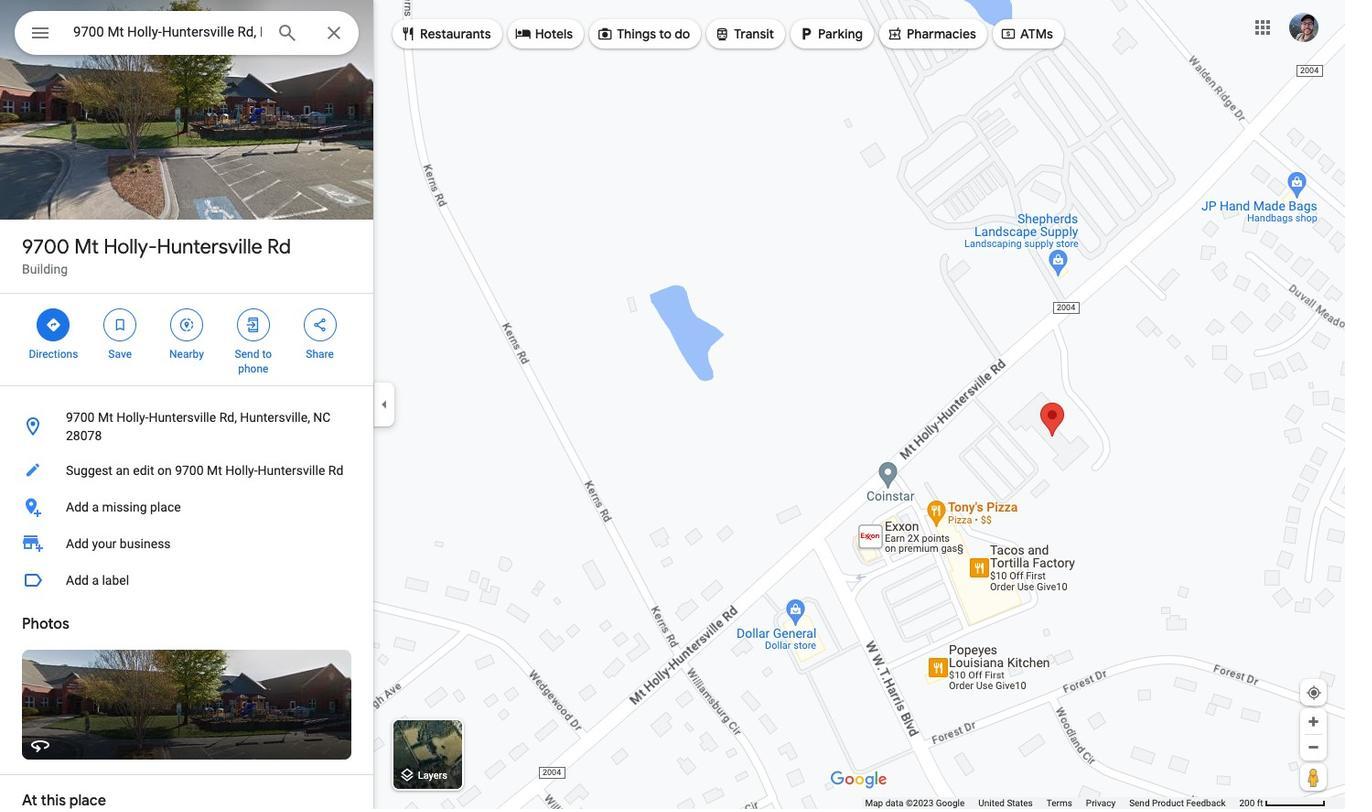 Task type: locate. For each thing, give the bounding box(es) containing it.
show your location image
[[1306, 685, 1323, 701]]

3 add from the top
[[66, 573, 89, 588]]


[[312, 315, 328, 335]]

footer
[[865, 797, 1240, 809]]

 search field
[[15, 11, 359, 59]]

add left 'label'
[[66, 573, 89, 588]]

None field
[[73, 21, 262, 43]]

send
[[235, 348, 259, 361], [1130, 798, 1150, 808]]

united states button
[[979, 797, 1033, 809]]

9700 up building
[[22, 234, 70, 260]]

 things to do
[[597, 24, 691, 44]]

suggest
[[66, 463, 113, 478]]

0 vertical spatial rd
[[267, 234, 291, 260]]

1 vertical spatial huntersville
[[149, 410, 216, 425]]

1 horizontal spatial send
[[1130, 798, 1150, 808]]

send inside send to phone
[[235, 348, 259, 361]]

restaurants
[[420, 26, 491, 42]]

rd inside 9700 mt holly-huntersville rd building
[[267, 234, 291, 260]]

rd inside button
[[328, 463, 344, 478]]

mt
[[74, 234, 99, 260], [98, 410, 113, 425], [207, 463, 222, 478]]

send left 'product'
[[1130, 798, 1150, 808]]

mt inside the 9700 mt holly-huntersville rd, huntersville, nc 28078
[[98, 410, 113, 425]]

2 vertical spatial add
[[66, 573, 89, 588]]

do
[[675, 26, 691, 42]]

add for add a label
[[66, 573, 89, 588]]

huntersville down the huntersville,
[[258, 463, 325, 478]]

google maps element
[[0, 0, 1346, 809]]

9700 inside 9700 mt holly-huntersville rd building
[[22, 234, 70, 260]]

9700 up 28078
[[66, 410, 95, 425]]

1 vertical spatial to
[[262, 348, 272, 361]]

 transit
[[714, 24, 775, 44]]

united states
[[979, 798, 1033, 808]]

huntersville up the 
[[157, 234, 263, 260]]

1 vertical spatial rd
[[328, 463, 344, 478]]

add
[[66, 500, 89, 514], [66, 536, 89, 551], [66, 573, 89, 588]]

states
[[1007, 798, 1033, 808]]

phone
[[238, 363, 269, 375]]

0 horizontal spatial send
[[235, 348, 259, 361]]

0 horizontal spatial to
[[262, 348, 272, 361]]

holly- up an
[[116, 410, 149, 425]]

9700 mt holly-huntersville rd, huntersville, nc 28078
[[66, 410, 331, 443]]

your
[[92, 536, 117, 551]]

edit
[[133, 463, 154, 478]]


[[1001, 24, 1017, 44]]

 button
[[15, 11, 66, 59]]

a left missing on the left bottom
[[92, 500, 99, 514]]

transit
[[734, 26, 775, 42]]

add inside "button"
[[66, 500, 89, 514]]

0 vertical spatial add
[[66, 500, 89, 514]]

on
[[157, 463, 172, 478]]

1 vertical spatial holly-
[[116, 410, 149, 425]]

privacy button
[[1087, 797, 1116, 809]]

hotels
[[535, 26, 573, 42]]

a left 'label'
[[92, 573, 99, 588]]

zoom in image
[[1307, 715, 1321, 729]]


[[179, 315, 195, 335]]

mt inside 9700 mt holly-huntersville rd building
[[74, 234, 99, 260]]

holly- down rd,
[[225, 463, 258, 478]]

a for missing
[[92, 500, 99, 514]]

holly- inside the 9700 mt holly-huntersville rd, huntersville, nc 28078
[[116, 410, 149, 425]]

add left your
[[66, 536, 89, 551]]

google account: cj baylor  
(christian.baylor@adept.ai) image
[[1290, 12, 1319, 42]]

2 add from the top
[[66, 536, 89, 551]]

2 vertical spatial holly-
[[225, 463, 258, 478]]

add for add your business
[[66, 536, 89, 551]]

1 add from the top
[[66, 500, 89, 514]]

a inside button
[[92, 573, 99, 588]]

add down suggest
[[66, 500, 89, 514]]

to inside send to phone
[[262, 348, 272, 361]]

huntersville inside the 9700 mt holly-huntersville rd, huntersville, nc 28078
[[149, 410, 216, 425]]

pharmacies
[[907, 26, 977, 42]]

holly- inside 9700 mt holly-huntersville rd building
[[104, 234, 157, 260]]

terms
[[1047, 798, 1073, 808]]

 parking
[[798, 24, 863, 44]]

building
[[22, 262, 68, 276]]

footer inside the google maps element
[[865, 797, 1240, 809]]

send up phone
[[235, 348, 259, 361]]

9700 right on
[[175, 463, 204, 478]]

add your business
[[66, 536, 171, 551]]

0 vertical spatial holly-
[[104, 234, 157, 260]]

rd
[[267, 234, 291, 260], [328, 463, 344, 478]]

1 horizontal spatial to
[[659, 26, 672, 42]]

huntersville inside 9700 mt holly-huntersville rd building
[[157, 234, 263, 260]]

mt for rd
[[74, 234, 99, 260]]

1 horizontal spatial rd
[[328, 463, 344, 478]]

2 a from the top
[[92, 573, 99, 588]]

2 vertical spatial 9700
[[175, 463, 204, 478]]

0 vertical spatial a
[[92, 500, 99, 514]]

united
[[979, 798, 1005, 808]]

0 vertical spatial mt
[[74, 234, 99, 260]]


[[887, 24, 904, 44]]

to up phone
[[262, 348, 272, 361]]

9700 mt holly-huntersville rd, huntersville, nc 28078 button
[[0, 401, 374, 452]]

data
[[886, 798, 904, 808]]

200 ft button
[[1240, 798, 1326, 808]]

1 vertical spatial 9700
[[66, 410, 95, 425]]

0 vertical spatial send
[[235, 348, 259, 361]]

1 vertical spatial a
[[92, 573, 99, 588]]

none field inside 9700 mt holly-huntersville rd, huntersville, nc 28078 "field"
[[73, 21, 262, 43]]

0 vertical spatial 9700
[[22, 234, 70, 260]]

product
[[1153, 798, 1185, 808]]


[[400, 24, 417, 44]]

huntersville left rd,
[[149, 410, 216, 425]]

privacy
[[1087, 798, 1116, 808]]

1 a from the top
[[92, 500, 99, 514]]

atms
[[1021, 26, 1054, 42]]

terms button
[[1047, 797, 1073, 809]]

add a label button
[[0, 562, 374, 599]]

9700 mt holly-huntersville rd main content
[[0, 0, 374, 809]]

to left 'do'
[[659, 26, 672, 42]]

huntersville for rd,
[[149, 410, 216, 425]]


[[597, 24, 613, 44]]

1 vertical spatial add
[[66, 536, 89, 551]]

0 horizontal spatial rd
[[267, 234, 291, 260]]

a inside "button"
[[92, 500, 99, 514]]

holly-
[[104, 234, 157, 260], [116, 410, 149, 425], [225, 463, 258, 478]]

collapse side panel image
[[374, 395, 395, 415]]

send for send to phone
[[235, 348, 259, 361]]

footer containing map data ©2023 google
[[865, 797, 1240, 809]]

huntersville
[[157, 234, 263, 260], [149, 410, 216, 425], [258, 463, 325, 478]]

0 vertical spatial to
[[659, 26, 672, 42]]

1 vertical spatial send
[[1130, 798, 1150, 808]]

send inside button
[[1130, 798, 1150, 808]]

holly- up 
[[104, 234, 157, 260]]

to
[[659, 26, 672, 42], [262, 348, 272, 361]]

suggest an edit on 9700 mt holly-huntersville rd
[[66, 463, 344, 478]]

2 vertical spatial huntersville
[[258, 463, 325, 478]]

28078
[[66, 428, 102, 443]]

0 vertical spatial huntersville
[[157, 234, 263, 260]]

9700 inside the 9700 mt holly-huntersville rd, huntersville, nc 28078
[[66, 410, 95, 425]]

a
[[92, 500, 99, 514], [92, 573, 99, 588]]

9700
[[22, 234, 70, 260], [66, 410, 95, 425], [175, 463, 204, 478]]

1 vertical spatial mt
[[98, 410, 113, 425]]

add inside button
[[66, 573, 89, 588]]



Task type: vqa. For each thing, say whether or not it's contained in the screenshot.
' Pharmacies' on the top right of the page
yes



Task type: describe. For each thing, give the bounding box(es) containing it.
directions
[[29, 348, 78, 361]]


[[515, 24, 532, 44]]

business
[[120, 536, 171, 551]]

9700 for rd,
[[66, 410, 95, 425]]

 pharmacies
[[887, 24, 977, 44]]

share
[[306, 348, 334, 361]]


[[29, 20, 51, 46]]

©2023
[[906, 798, 934, 808]]

an
[[116, 463, 130, 478]]

ft
[[1258, 798, 1264, 808]]

 restaurants
[[400, 24, 491, 44]]

feedback
[[1187, 798, 1226, 808]]

place
[[150, 500, 181, 514]]


[[798, 24, 815, 44]]

label
[[102, 573, 129, 588]]

9700 mt holly-huntersville rd building
[[22, 234, 291, 276]]

add for add a missing place
[[66, 500, 89, 514]]

add a missing place
[[66, 500, 181, 514]]

actions for 9700 mt holly-huntersville rd region
[[0, 294, 374, 385]]

things
[[617, 26, 656, 42]]

send product feedback button
[[1130, 797, 1226, 809]]

 atms
[[1001, 24, 1054, 44]]

save
[[108, 348, 132, 361]]

send to phone
[[235, 348, 272, 375]]

9700 Mt Holly-Huntersville Rd, Huntersville, NC 28078 field
[[15, 11, 359, 55]]

parking
[[818, 26, 863, 42]]


[[112, 315, 128, 335]]

nearby
[[169, 348, 204, 361]]

add a missing place button
[[0, 489, 374, 525]]

2 vertical spatial mt
[[207, 463, 222, 478]]

zoom out image
[[1307, 741, 1321, 754]]

missing
[[102, 500, 147, 514]]

huntersville,
[[240, 410, 310, 425]]

nc
[[313, 410, 331, 425]]

photos
[[22, 615, 69, 633]]

suggest an edit on 9700 mt holly-huntersville rd button
[[0, 452, 374, 489]]

rd,
[[219, 410, 237, 425]]

map
[[865, 798, 884, 808]]

add a label
[[66, 573, 129, 588]]

holly- for rd,
[[116, 410, 149, 425]]

holly- for rd
[[104, 234, 157, 260]]

200
[[1240, 798, 1255, 808]]

 hotels
[[515, 24, 573, 44]]

9700 for rd
[[22, 234, 70, 260]]

mt for rd,
[[98, 410, 113, 425]]

add your business link
[[0, 525, 374, 562]]

show street view coverage image
[[1301, 763, 1327, 791]]

huntersville for rd
[[157, 234, 263, 260]]

map data ©2023 google
[[865, 798, 965, 808]]

send for send product feedback
[[1130, 798, 1150, 808]]

200 ft
[[1240, 798, 1264, 808]]

google
[[936, 798, 965, 808]]

layers
[[418, 770, 448, 782]]

send product feedback
[[1130, 798, 1226, 808]]


[[45, 315, 62, 335]]


[[245, 315, 262, 335]]

to inside  things to do
[[659, 26, 672, 42]]

a for label
[[92, 573, 99, 588]]


[[714, 24, 731, 44]]



